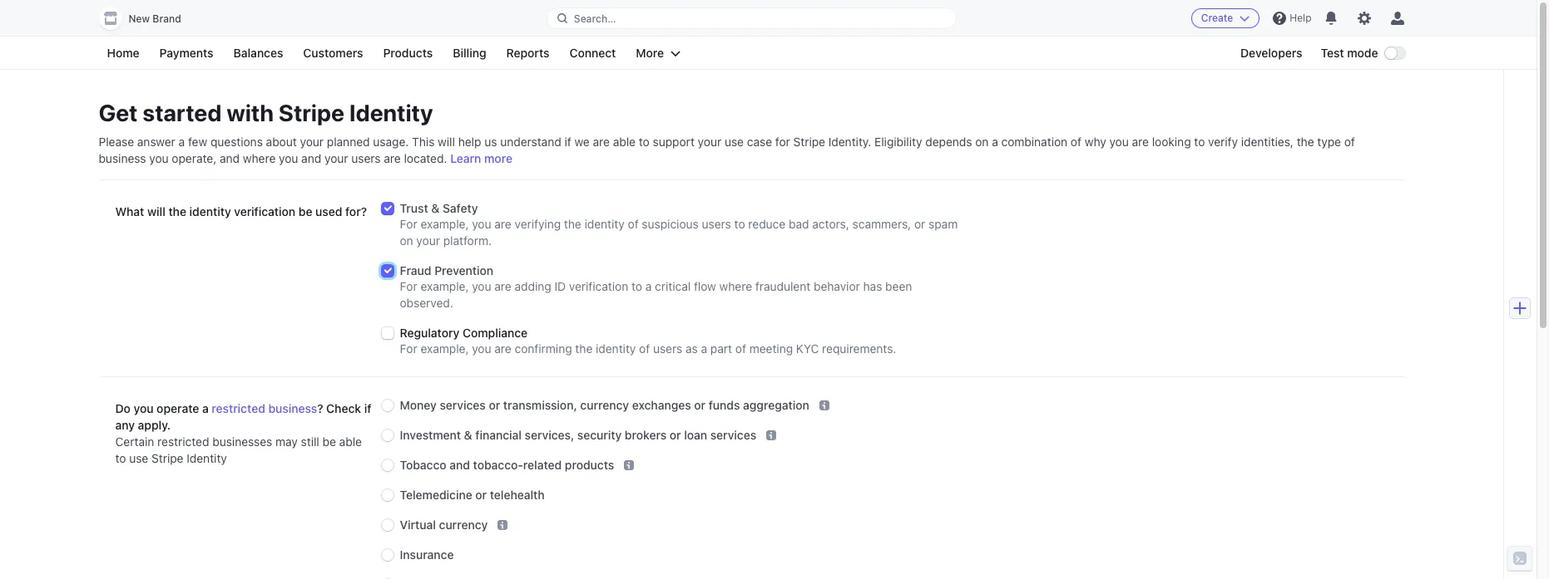 Task type: describe. For each thing, give the bounding box(es) containing it.
products link
[[375, 43, 441, 63]]

reports
[[506, 46, 550, 60]]

telemedicine or telehealth
[[400, 489, 545, 503]]

to inside fraud prevention for example, you are adding id verification to a critical flow where fraudulent behavior has been observed.
[[632, 280, 642, 294]]

products
[[383, 46, 433, 60]]

for for fraud prevention
[[400, 280, 417, 294]]

developers
[[1241, 46, 1303, 60]]

telemedicine
[[400, 489, 472, 503]]

more button
[[628, 43, 689, 63]]

are right we
[[593, 135, 610, 149]]

users inside please answer a few questions about your planned usage. this will help us understand if we are able to support your use case for stripe identity. eligibility depends on a combination of why you are looking to verify identities, the type of business you operate, and where you and your users are located.
[[351, 151, 381, 166]]

more
[[484, 151, 513, 166]]

be for used
[[299, 205, 312, 219]]

usage.
[[373, 135, 409, 149]]

a right operate
[[202, 402, 209, 416]]

a inside regulatory compliance for example, you are confirming the identity of users as a part of meeting kyc requirements.
[[701, 342, 707, 356]]

users inside regulatory compliance for example, you are confirming the identity of users as a part of meeting kyc requirements.
[[653, 342, 682, 356]]

or left funds at the bottom of the page
[[694, 399, 706, 413]]

meeting
[[749, 342, 793, 356]]

your inside trust & safety for example, you are verifying the identity of suspicious users to reduce bad actors, scammers, or spam on your platform.
[[416, 234, 440, 248]]

exchanges
[[632, 399, 691, 413]]

example, for regulatory
[[421, 342, 469, 356]]

insurance
[[400, 548, 454, 563]]

developers link
[[1232, 43, 1311, 63]]

funds
[[709, 399, 740, 413]]

1 horizontal spatial restricted
[[212, 402, 265, 416]]

learn
[[450, 151, 481, 166]]

?
[[317, 402, 323, 416]]

help button
[[1267, 5, 1318, 32]]

money
[[400, 399, 437, 413]]

flow
[[694, 280, 716, 294]]

create
[[1201, 12, 1233, 24]]

us
[[484, 135, 497, 149]]

you down answer
[[149, 151, 169, 166]]

of left 'as'
[[639, 342, 650, 356]]

has
[[863, 280, 882, 294]]

products
[[565, 459, 614, 473]]

please answer a few questions about your planned usage. this will help us understand if we are able to support your use case for stripe identity. eligibility depends on a combination of why you are looking to verify identities, the type of business you operate, and where you and your users are located.
[[99, 135, 1355, 166]]

Search… text field
[[547, 8, 956, 29]]

customers link
[[295, 43, 371, 63]]

1 vertical spatial services
[[710, 429, 756, 443]]

looking
[[1152, 135, 1191, 149]]

1 horizontal spatial currency
[[580, 399, 629, 413]]

1 horizontal spatial business
[[268, 402, 317, 416]]

platform.
[[443, 234, 492, 248]]

to left support
[[639, 135, 650, 149]]

billing
[[453, 46, 486, 60]]

for?
[[345, 205, 367, 219]]

loan
[[684, 429, 707, 443]]

of left "why"
[[1071, 135, 1082, 149]]

depends
[[925, 135, 972, 149]]

the inside trust & safety for example, you are verifying the identity of suspicious users to reduce bad actors, scammers, or spam on your platform.
[[564, 217, 581, 231]]

a left few
[[179, 135, 185, 149]]

operate,
[[172, 151, 217, 166]]

stripe inside please answer a few questions about your planned usage. this will help us understand if we are able to support your use case for stripe identity. eligibility depends on a combination of why you are looking to verify identities, the type of business you operate, and where you and your users are located.
[[793, 135, 825, 149]]

operate
[[157, 402, 199, 416]]

scammers,
[[853, 217, 911, 231]]

support
[[653, 135, 695, 149]]

what will the identity verification be used for?
[[115, 205, 367, 219]]

help
[[1290, 12, 1312, 24]]

able inside please answer a few questions about your planned usage. this will help us understand if we are able to support your use case for stripe identity. eligibility depends on a combination of why you are looking to verify identities, the type of business you operate, and where you and your users are located.
[[613, 135, 636, 149]]

for for regulatory compliance
[[400, 342, 417, 356]]

answer
[[137, 135, 175, 149]]

you inside fraud prevention for example, you are adding id verification to a critical flow where fraudulent behavior has been observed.
[[472, 280, 491, 294]]

bad
[[789, 217, 809, 231]]

as
[[686, 342, 698, 356]]

of right part
[[735, 342, 746, 356]]

billing link
[[444, 43, 495, 63]]

are left the looking
[[1132, 135, 1149, 149]]

example, inside trust & safety for example, you are verifying the identity of suspicious users to reduce bad actors, scammers, or spam on your platform.
[[421, 217, 469, 231]]

case
[[747, 135, 772, 149]]

located.
[[404, 151, 447, 166]]

0 horizontal spatial verification
[[234, 205, 296, 219]]

1 horizontal spatial and
[[301, 151, 321, 166]]

restricted business link
[[212, 402, 317, 416]]

prevention
[[434, 264, 493, 278]]

regulatory compliance for example, you are confirming the identity of users as a part of meeting kyc requirements.
[[400, 326, 896, 356]]

& for investment
[[464, 429, 472, 443]]

or inside trust & safety for example, you are verifying the identity of suspicious users to reduce bad actors, scammers, or spam on your platform.
[[914, 217, 925, 231]]

type
[[1317, 135, 1341, 149]]

the right the what
[[168, 205, 186, 219]]

do you operate a restricted business
[[115, 402, 317, 416]]

questions
[[210, 135, 263, 149]]

actors,
[[812, 217, 849, 231]]

0 horizontal spatial and
[[220, 151, 240, 166]]

be for able
[[322, 435, 336, 449]]

a inside fraud prevention for example, you are adding id verification to a critical flow where fraudulent behavior has been observed.
[[645, 280, 652, 294]]

why
[[1085, 135, 1106, 149]]

observed.
[[400, 296, 453, 310]]

0 vertical spatial stripe
[[279, 99, 344, 126]]

understand
[[500, 135, 561, 149]]

safety
[[443, 201, 478, 215]]

this
[[412, 135, 435, 149]]

suspicious
[[642, 217, 699, 231]]

2 horizontal spatial and
[[450, 459, 470, 473]]

to inside certain restricted businesses may still be able to use stripe identity
[[115, 452, 126, 466]]

please
[[99, 135, 134, 149]]

tobacco-
[[473, 459, 523, 473]]

new
[[129, 12, 150, 25]]

connect link
[[561, 43, 624, 63]]

you inside regulatory compliance for example, you are confirming the identity of users as a part of meeting kyc requirements.
[[472, 342, 491, 356]]

trust & safety for example, you are verifying the identity of suspicious users to reduce bad actors, scammers, or spam on your platform.
[[400, 201, 958, 248]]

0 horizontal spatial currency
[[439, 518, 488, 533]]

identities,
[[1241, 135, 1294, 149]]

reports link
[[498, 43, 558, 63]]



Task type: vqa. For each thing, say whether or not it's contained in the screenshot.
topmost if
yes



Task type: locate. For each thing, give the bounding box(es) containing it.
currency down telemedicine or telehealth
[[439, 518, 488, 533]]

payments link
[[151, 43, 222, 63]]

on inside please answer a few questions about your planned usage. this will help us understand if we are able to support your use case for stripe identity. eligibility depends on a combination of why you are looking to verify identities, the type of business you operate, and where you and your users are located.
[[975, 135, 989, 149]]

0 horizontal spatial business
[[99, 151, 146, 166]]

are left verifying
[[495, 217, 511, 231]]

restricted up businesses
[[212, 402, 265, 416]]

1 vertical spatial example,
[[421, 280, 469, 294]]

and down questions
[[220, 151, 240, 166]]

for down fraud
[[400, 280, 417, 294]]

0 vertical spatial business
[[99, 151, 146, 166]]

if inside ? check if any apply.
[[364, 402, 371, 416]]

0 horizontal spatial &
[[431, 201, 440, 215]]

fraud
[[400, 264, 431, 278]]

you right "why"
[[1110, 135, 1129, 149]]

identity left suspicious
[[585, 217, 625, 231]]

on up fraud
[[400, 234, 413, 248]]

example, inside regulatory compliance for example, you are confirming the identity of users as a part of meeting kyc requirements.
[[421, 342, 469, 356]]

for
[[775, 135, 790, 149]]

balances link
[[225, 43, 292, 63]]

identity.
[[829, 135, 871, 149]]

0 horizontal spatial where
[[243, 151, 276, 166]]

been
[[885, 280, 912, 294]]

0 vertical spatial will
[[438, 135, 455, 149]]

1 horizontal spatial if
[[565, 135, 571, 149]]

tobacco
[[400, 459, 446, 473]]

and
[[220, 151, 240, 166], [301, 151, 321, 166], [450, 459, 470, 473]]

&
[[431, 201, 440, 215], [464, 429, 472, 443]]

for inside regulatory compliance for example, you are confirming the identity of users as a part of meeting kyc requirements.
[[400, 342, 417, 356]]

to inside trust & safety for example, you are verifying the identity of suspicious users to reduce bad actors, scammers, or spam on your platform.
[[734, 217, 745, 231]]

the right verifying
[[564, 217, 581, 231]]

0 horizontal spatial stripe
[[151, 452, 183, 466]]

business up may
[[268, 402, 317, 416]]

any
[[115, 419, 135, 433]]

use down certain
[[129, 452, 148, 466]]

0 horizontal spatial be
[[299, 205, 312, 219]]

users right suspicious
[[702, 217, 731, 231]]

investment & financial services, security brokers or loan services
[[400, 429, 756, 443]]

0 vertical spatial currency
[[580, 399, 629, 413]]

requirements.
[[822, 342, 896, 356]]

investment
[[400, 429, 461, 443]]

if inside please answer a few questions about your planned usage. this will help us understand if we are able to support your use case for stripe identity. eligibility depends on a combination of why you are looking to verify identities, the type of business you operate, and where you and your users are located.
[[565, 135, 571, 149]]

1 vertical spatial able
[[339, 435, 362, 449]]

new brand
[[129, 12, 181, 25]]

test
[[1321, 46, 1344, 60]]

stripe up "about"
[[279, 99, 344, 126]]

use left case
[[725, 135, 744, 149]]

business down please
[[99, 151, 146, 166]]

brokers
[[625, 429, 667, 443]]

confirming
[[515, 342, 572, 356]]

verification inside fraud prevention for example, you are adding id verification to a critical flow where fraudulent behavior has been observed.
[[569, 280, 628, 294]]

to left reduce
[[734, 217, 745, 231]]

will right this
[[438, 135, 455, 149]]

connect
[[569, 46, 616, 60]]

able inside certain restricted businesses may still be able to use stripe identity
[[339, 435, 362, 449]]

financial
[[475, 429, 522, 443]]

3 for from the top
[[400, 342, 417, 356]]

0 vertical spatial where
[[243, 151, 276, 166]]

home link
[[99, 43, 148, 63]]

home
[[107, 46, 139, 60]]

1 horizontal spatial users
[[653, 342, 682, 356]]

or left the loan
[[670, 429, 681, 443]]

trust
[[400, 201, 428, 215]]

on right "depends"
[[975, 135, 989, 149]]

tobacco and tobacco-related products
[[400, 459, 614, 473]]

and up the used
[[301, 151, 321, 166]]

1 horizontal spatial identity
[[349, 99, 433, 126]]

be left the used
[[299, 205, 312, 219]]

1 horizontal spatial use
[[725, 135, 744, 149]]

identity up money services or transmission, currency exchanges or funds aggregation
[[596, 342, 636, 356]]

1 vertical spatial where
[[719, 280, 752, 294]]

1 vertical spatial verification
[[569, 280, 628, 294]]

use
[[725, 135, 744, 149], [129, 452, 148, 466]]

2 horizontal spatial users
[[702, 217, 731, 231]]

and up telemedicine or telehealth
[[450, 459, 470, 473]]

currency
[[580, 399, 629, 413], [439, 518, 488, 533]]

are inside regulatory compliance for example, you are confirming the identity of users as a part of meeting kyc requirements.
[[495, 342, 511, 356]]

restricted inside certain restricted businesses may still be able to use stripe identity
[[157, 435, 209, 449]]

businesses
[[212, 435, 272, 449]]

& inside trust & safety for example, you are verifying the identity of suspicious users to reduce bad actors, scammers, or spam on your platform.
[[431, 201, 440, 215]]

& right trust in the top of the page
[[431, 201, 440, 215]]

able down check
[[339, 435, 362, 449]]

2 for from the top
[[400, 280, 417, 294]]

to left verify
[[1194, 135, 1205, 149]]

id
[[555, 280, 566, 294]]

0 vertical spatial on
[[975, 135, 989, 149]]

users inside trust & safety for example, you are verifying the identity of suspicious users to reduce bad actors, scammers, or spam on your platform.
[[702, 217, 731, 231]]

& for trust
[[431, 201, 440, 215]]

identity down operate,
[[189, 205, 231, 219]]

for down trust in the top of the page
[[400, 217, 417, 231]]

Search… search field
[[547, 8, 956, 29]]

0 vertical spatial services
[[440, 399, 486, 413]]

be right still
[[322, 435, 336, 449]]

for down regulatory
[[400, 342, 417, 356]]

are left adding
[[495, 280, 511, 294]]

where down "about"
[[243, 151, 276, 166]]

1 horizontal spatial on
[[975, 135, 989, 149]]

you
[[1110, 135, 1129, 149], [149, 151, 169, 166], [279, 151, 298, 166], [472, 217, 491, 231], [472, 280, 491, 294], [472, 342, 491, 356], [134, 402, 154, 416]]

users down planned
[[351, 151, 381, 166]]

1 example, from the top
[[421, 217, 469, 231]]

1 vertical spatial will
[[147, 205, 165, 219]]

with
[[227, 99, 274, 126]]

your down planned
[[325, 151, 348, 166]]

a left combination
[[992, 135, 998, 149]]

verification right id
[[569, 280, 628, 294]]

part
[[710, 342, 732, 356]]

services,
[[525, 429, 574, 443]]

& left financial
[[464, 429, 472, 443]]

are inside trust & safety for example, you are verifying the identity of suspicious users to reduce bad actors, scammers, or spam on your platform.
[[495, 217, 511, 231]]

0 horizontal spatial identity
[[187, 452, 227, 466]]

your up fraud
[[416, 234, 440, 248]]

aggregation
[[743, 399, 809, 413]]

to left the critical
[[632, 280, 642, 294]]

0 vertical spatial verification
[[234, 205, 296, 219]]

business inside please answer a few questions about your planned usage. this will help us understand if we are able to support your use case for stripe identity. eligibility depends on a combination of why you are looking to verify identities, the type of business you operate, and where you and your users are located.
[[99, 151, 146, 166]]

a right 'as'
[[701, 342, 707, 356]]

identity inside certain restricted businesses may still be able to use stripe identity
[[187, 452, 227, 466]]

you down "about"
[[279, 151, 298, 166]]

1 vertical spatial identity
[[187, 452, 227, 466]]

search…
[[574, 12, 616, 25]]

your
[[300, 135, 324, 149], [698, 135, 722, 149], [325, 151, 348, 166], [416, 234, 440, 248]]

if
[[565, 135, 571, 149], [364, 402, 371, 416]]

combination
[[1001, 135, 1068, 149]]

verify
[[1208, 135, 1238, 149]]

your right "about"
[[300, 135, 324, 149]]

business
[[99, 151, 146, 166], [268, 402, 317, 416]]

0 vertical spatial be
[[299, 205, 312, 219]]

0 vertical spatial users
[[351, 151, 381, 166]]

of
[[1071, 135, 1082, 149], [1344, 135, 1355, 149], [628, 217, 639, 231], [639, 342, 650, 356], [735, 342, 746, 356]]

will right the what
[[147, 205, 165, 219]]

1 vertical spatial &
[[464, 429, 472, 443]]

security
[[577, 429, 622, 443]]

you down the compliance
[[472, 342, 491, 356]]

for inside fraud prevention for example, you are adding id verification to a critical flow where fraudulent behavior has been observed.
[[400, 280, 417, 294]]

or left spam
[[914, 217, 925, 231]]

your right support
[[698, 135, 722, 149]]

related
[[523, 459, 562, 473]]

learn more link
[[450, 151, 513, 166]]

2 example, from the top
[[421, 280, 469, 294]]

do
[[115, 402, 131, 416]]

the left "type"
[[1297, 135, 1314, 149]]

where right flow
[[719, 280, 752, 294]]

0 horizontal spatial users
[[351, 151, 381, 166]]

2 vertical spatial example,
[[421, 342, 469, 356]]

use inside please answer a few questions about your planned usage. this will help us understand if we are able to support your use case for stripe identity. eligibility depends on a combination of why you are looking to verify identities, the type of business you operate, and where you and your users are located.
[[725, 135, 744, 149]]

certain restricted businesses may still be able to use stripe identity
[[115, 435, 362, 466]]

1 horizontal spatial will
[[438, 135, 455, 149]]

0 vertical spatial &
[[431, 201, 440, 215]]

where inside fraud prevention for example, you are adding id verification to a critical flow where fraudulent behavior has been observed.
[[719, 280, 752, 294]]

1 horizontal spatial able
[[613, 135, 636, 149]]

apply.
[[138, 419, 171, 433]]

used
[[315, 205, 342, 219]]

0 vertical spatial if
[[565, 135, 571, 149]]

compliance
[[463, 326, 528, 340]]

3 example, from the top
[[421, 342, 469, 356]]

restricted down 'apply.'
[[157, 435, 209, 449]]

1 horizontal spatial where
[[719, 280, 752, 294]]

spam
[[929, 217, 958, 231]]

example, for fraud
[[421, 280, 469, 294]]

0 horizontal spatial use
[[129, 452, 148, 466]]

of inside trust & safety for example, you are verifying the identity of suspicious users to reduce bad actors, scammers, or spam on your platform.
[[628, 217, 639, 231]]

1 vertical spatial on
[[400, 234, 413, 248]]

1 horizontal spatial be
[[322, 435, 336, 449]]

0 vertical spatial able
[[613, 135, 636, 149]]

stripe down 'apply.'
[[151, 452, 183, 466]]

? check if any apply.
[[115, 402, 371, 433]]

balances
[[233, 46, 283, 60]]

1 horizontal spatial verification
[[569, 280, 628, 294]]

0 horizontal spatial able
[[339, 435, 362, 449]]

example, inside fraud prevention for example, you are adding id verification to a critical flow where fraudulent behavior has been observed.
[[421, 280, 469, 294]]

are inside fraud prevention for example, you are adding id verification to a critical flow where fraudulent behavior has been observed.
[[495, 280, 511, 294]]

what
[[115, 205, 144, 219]]

for
[[400, 217, 417, 231], [400, 280, 417, 294], [400, 342, 417, 356]]

for inside trust & safety for example, you are verifying the identity of suspicious users to reduce bad actors, scammers, or spam on your platform.
[[400, 217, 417, 231]]

where inside please answer a few questions about your planned usage. this will help us understand if we are able to support your use case for stripe identity. eligibility depends on a combination of why you are looking to verify identities, the type of business you operate, and where you and your users are located.
[[243, 151, 276, 166]]

about
[[266, 135, 297, 149]]

1 vertical spatial be
[[322, 435, 336, 449]]

to down certain
[[115, 452, 126, 466]]

a left the critical
[[645, 280, 652, 294]]

1 vertical spatial stripe
[[793, 135, 825, 149]]

virtual
[[400, 518, 436, 533]]

verifying
[[515, 217, 561, 231]]

eligibility
[[875, 135, 922, 149]]

0 horizontal spatial restricted
[[157, 435, 209, 449]]

1 vertical spatial business
[[268, 402, 317, 416]]

started
[[143, 99, 222, 126]]

create button
[[1191, 8, 1260, 28]]

services down funds at the bottom of the page
[[710, 429, 756, 443]]

are down the compliance
[[495, 342, 511, 356]]

telehealth
[[490, 489, 545, 503]]

customers
[[303, 46, 363, 60]]

may
[[275, 435, 298, 449]]

0 vertical spatial identity
[[349, 99, 433, 126]]

or
[[914, 217, 925, 231], [489, 399, 500, 413], [694, 399, 706, 413], [670, 429, 681, 443], [475, 489, 487, 503]]

1 vertical spatial users
[[702, 217, 731, 231]]

0 vertical spatial example,
[[421, 217, 469, 231]]

able right we
[[613, 135, 636, 149]]

1 vertical spatial for
[[400, 280, 417, 294]]

1 horizontal spatial stripe
[[279, 99, 344, 126]]

if left we
[[565, 135, 571, 149]]

0 horizontal spatial will
[[147, 205, 165, 219]]

2 vertical spatial stripe
[[151, 452, 183, 466]]

2 vertical spatial for
[[400, 342, 417, 356]]

we
[[575, 135, 590, 149]]

0 horizontal spatial services
[[440, 399, 486, 413]]

1 horizontal spatial services
[[710, 429, 756, 443]]

0 vertical spatial use
[[725, 135, 744, 149]]

get
[[99, 99, 138, 126]]

example, down regulatory
[[421, 342, 469, 356]]

users left 'as'
[[653, 342, 682, 356]]

you inside trust & safety for example, you are verifying the identity of suspicious users to reduce bad actors, scammers, or spam on your platform.
[[472, 217, 491, 231]]

example, down "safety"
[[421, 217, 469, 231]]

the inside please answer a few questions about your planned usage. this will help us understand if we are able to support your use case for stripe identity. eligibility depends on a combination of why you are looking to verify identities, the type of business you operate, and where you and your users are located.
[[1297, 135, 1314, 149]]

1 vertical spatial use
[[129, 452, 148, 466]]

be inside certain restricted businesses may still be able to use stripe identity
[[322, 435, 336, 449]]

you up 'apply.'
[[134, 402, 154, 416]]

fraudulent
[[755, 280, 811, 294]]

0 horizontal spatial if
[[364, 402, 371, 416]]

2 horizontal spatial stripe
[[793, 135, 825, 149]]

you up platform. on the top of the page
[[472, 217, 491, 231]]

services up 'investment'
[[440, 399, 486, 413]]

the inside regulatory compliance for example, you are confirming the identity of users as a part of meeting kyc requirements.
[[575, 342, 593, 356]]

stripe right for
[[793, 135, 825, 149]]

get started with stripe identity
[[99, 99, 433, 126]]

1 vertical spatial restricted
[[157, 435, 209, 449]]

1 vertical spatial currency
[[439, 518, 488, 533]]

the right confirming
[[575, 342, 593, 356]]

virtual currency
[[400, 518, 488, 533]]

brand
[[153, 12, 181, 25]]

0 horizontal spatial on
[[400, 234, 413, 248]]

currency up security
[[580, 399, 629, 413]]

planned
[[327, 135, 370, 149]]

example, up observed.
[[421, 280, 469, 294]]

identity inside trust & safety for example, you are verifying the identity of suspicious users to reduce bad actors, scammers, or spam on your platform.
[[585, 217, 625, 231]]

on inside trust & safety for example, you are verifying the identity of suspicious users to reduce bad actors, scammers, or spam on your platform.
[[400, 234, 413, 248]]

able
[[613, 135, 636, 149], [339, 435, 362, 449]]

2 vertical spatial users
[[653, 342, 682, 356]]

help
[[458, 135, 481, 149]]

you down the prevention
[[472, 280, 491, 294]]

will inside please answer a few questions about your planned usage. this will help us understand if we are able to support your use case for stripe identity. eligibility depends on a combination of why you are looking to verify identities, the type of business you operate, and where you and your users are located.
[[438, 135, 455, 149]]

1 for from the top
[[400, 217, 417, 231]]

0 vertical spatial for
[[400, 217, 417, 231]]

identity down businesses
[[187, 452, 227, 466]]

1 horizontal spatial &
[[464, 429, 472, 443]]

1 vertical spatial if
[[364, 402, 371, 416]]

identity up "usage."
[[349, 99, 433, 126]]

of right "type"
[[1344, 135, 1355, 149]]

are down "usage."
[[384, 151, 401, 166]]

if right check
[[364, 402, 371, 416]]

identity inside regulatory compliance for example, you are confirming the identity of users as a part of meeting kyc requirements.
[[596, 342, 636, 356]]

transmission,
[[503, 399, 577, 413]]

of left suspicious
[[628, 217, 639, 231]]

identity
[[349, 99, 433, 126], [187, 452, 227, 466]]

0 vertical spatial restricted
[[212, 402, 265, 416]]

verification left the used
[[234, 205, 296, 219]]

adding
[[515, 280, 551, 294]]

use inside certain restricted businesses may still be able to use stripe identity
[[129, 452, 148, 466]]

or up financial
[[489, 399, 500, 413]]

or down tobacco- on the left bottom of page
[[475, 489, 487, 503]]

a
[[179, 135, 185, 149], [992, 135, 998, 149], [645, 280, 652, 294], [701, 342, 707, 356], [202, 402, 209, 416]]

stripe inside certain restricted businesses may still be able to use stripe identity
[[151, 452, 183, 466]]



